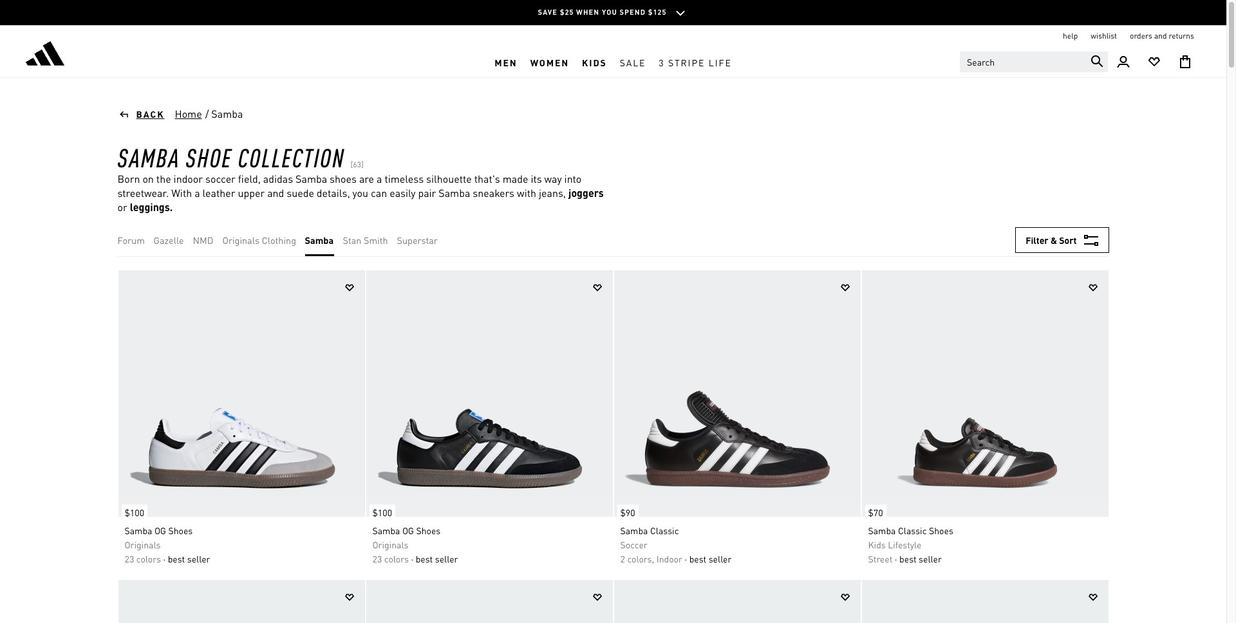 Task type: locate. For each thing, give the bounding box(es) containing it.
you
[[602, 8, 618, 17]]

seller inside samba classic shoes kids lifestyle street · best seller
[[919, 553, 942, 565]]

1 seller from the left
[[187, 553, 210, 565]]

joggers link
[[569, 186, 604, 200]]

superstar
[[397, 234, 438, 246]]

best inside samba classic soccer 2 colors, indoor · best seller
[[690, 553, 707, 565]]

23
[[125, 553, 134, 565], [373, 553, 382, 565]]

2 $100 link from the left
[[366, 499, 396, 521]]

originals pink samba shoes image
[[118, 580, 365, 624]]

samba inside samba classic soccer 2 colors, indoor · best seller
[[621, 525, 648, 537]]

$70
[[869, 507, 884, 519]]

a
[[377, 172, 382, 186], [195, 186, 200, 200]]

lifestyle
[[889, 539, 922, 551]]

3
[[659, 56, 665, 68]]

sort
[[1060, 234, 1077, 246]]

2 23 from the left
[[373, 553, 382, 565]]

$100 for originals black samba og shoes 'image' in the left of the page's $100 link
[[373, 507, 392, 519]]

$100 link for originals black samba og shoes 'image' in the left of the page
[[366, 499, 396, 521]]

classic for kids lifestyle
[[899, 525, 927, 537]]

samba
[[212, 107, 243, 120], [118, 140, 180, 173], [296, 172, 327, 186], [439, 186, 470, 200], [305, 234, 334, 246], [125, 525, 152, 537], [373, 525, 400, 537], [621, 525, 648, 537], [869, 525, 896, 537]]

3 · from the left
[[685, 553, 688, 565]]

originals white samba og shoes image
[[118, 271, 365, 517]]

silhouette
[[427, 172, 472, 186]]

0 horizontal spatial shoes
[[168, 525, 193, 537]]

2 seller from the left
[[435, 553, 458, 565]]

back
[[136, 108, 165, 120]]

you
[[353, 186, 369, 200]]

joggers
[[569, 186, 604, 200]]

1 horizontal spatial samba og shoes originals 23 colors · best seller
[[373, 525, 458, 565]]

1 horizontal spatial originals
[[223, 234, 260, 246]]

1 og from the left
[[155, 525, 166, 537]]

wishlist
[[1092, 31, 1118, 41]]

home
[[175, 107, 202, 120]]

originals
[[223, 234, 260, 246], [125, 539, 161, 551], [373, 539, 409, 551]]

2 horizontal spatial shoes
[[930, 525, 954, 537]]

collection
[[238, 140, 345, 173]]

seller for soccer black samba classic image
[[709, 553, 732, 565]]

seller down 'lifestyle'
[[919, 553, 942, 565]]

1 horizontal spatial a
[[377, 172, 382, 186]]

1 best from the left
[[168, 553, 185, 565]]

0 vertical spatial and
[[1155, 31, 1168, 41]]

forum
[[118, 234, 145, 246]]

list
[[118, 224, 447, 256]]

seller inside samba classic soccer 2 colors, indoor · best seller
[[709, 553, 732, 565]]

classic inside samba classic shoes kids lifestyle street · best seller
[[899, 525, 927, 537]]

shoes inside samba classic shoes kids lifestyle street · best seller
[[930, 525, 954, 537]]

$90 link
[[614, 499, 639, 521]]

and
[[1155, 31, 1168, 41], [267, 186, 284, 200]]

joggers or leggings.
[[118, 186, 604, 214]]

soccer black samba classic image
[[614, 271, 861, 517]]

2 classic from the left
[[899, 525, 927, 537]]

colors for originals black samba og shoes 'image' in the left of the page's $100 link
[[384, 553, 409, 565]]

$100 link for originals white samba og shoes image
[[118, 499, 148, 521]]

classic up 'lifestyle'
[[899, 525, 927, 537]]

· inside samba classic shoes kids lifestyle street · best seller
[[895, 553, 898, 565]]

2 $100 from the left
[[373, 507, 392, 519]]

$70 link
[[862, 499, 887, 521]]

originals for originals black samba og shoes 'image' in the left of the page
[[373, 539, 409, 551]]

1 classic from the left
[[651, 525, 679, 537]]

into
[[565, 172, 582, 186]]

1 samba og shoes originals 23 colors · best seller from the left
[[125, 525, 210, 565]]

1 shoes from the left
[[168, 525, 193, 537]]

2 horizontal spatial originals
[[373, 539, 409, 551]]

on
[[143, 172, 154, 186]]

classic up indoor in the right of the page
[[651, 525, 679, 537]]

kids
[[582, 56, 607, 68]]

shoes for kids lifestyle black samba classic shoes "image"
[[930, 525, 954, 537]]

Search field
[[961, 52, 1109, 72]]

2 samba og shoes originals 23 colors · best seller from the left
[[373, 525, 458, 565]]

and right orders
[[1155, 31, 1168, 41]]

spend
[[620, 8, 646, 17]]

filter & sort
[[1026, 234, 1077, 246]]

[63]
[[351, 160, 364, 169]]

stripe
[[669, 56, 706, 68]]

1 horizontal spatial and
[[1155, 31, 1168, 41]]

best for kids lifestyle black samba classic shoes "image"
[[900, 553, 917, 565]]

women's originals white samba og shoes image
[[862, 580, 1109, 624]]

1 colors from the left
[[136, 553, 161, 565]]

2 colors from the left
[[384, 553, 409, 565]]

0 horizontal spatial colors
[[136, 553, 161, 565]]

suede
[[287, 186, 314, 200]]

$25
[[560, 8, 574, 17]]

1 $100 from the left
[[125, 507, 144, 519]]

women's originals black samba og shoes image
[[614, 580, 861, 624]]

clothing
[[262, 234, 296, 246]]

· for $70 link
[[895, 553, 898, 565]]

life
[[709, 56, 732, 68]]

a right are
[[377, 172, 382, 186]]

born
[[118, 172, 140, 186]]

$100 for originals white samba og shoes image's $100 link
[[125, 507, 144, 519]]

colors for originals white samba og shoes image's $100 link
[[136, 553, 161, 565]]

and down adidas
[[267, 186, 284, 200]]

samba og shoes originals 23 colors · best seller
[[125, 525, 210, 565], [373, 525, 458, 565]]

0 horizontal spatial 23
[[125, 553, 134, 565]]

· for originals white samba og shoes image's $100 link
[[163, 553, 166, 565]]

classic inside samba classic soccer 2 colors, indoor · best seller
[[651, 525, 679, 537]]

1 · from the left
[[163, 553, 166, 565]]

1 horizontal spatial classic
[[899, 525, 927, 537]]

1 vertical spatial and
[[267, 186, 284, 200]]

seller up originals pink samba shoes image
[[187, 553, 210, 565]]

4 seller from the left
[[919, 553, 942, 565]]

orders
[[1131, 31, 1153, 41]]

shoes for originals black samba og shoes 'image' in the left of the page
[[416, 525, 441, 537]]

samba classic shoes kids lifestyle street · best seller
[[869, 525, 954, 565]]

list containing forum
[[118, 224, 447, 256]]

best inside samba classic shoes kids lifestyle street · best seller
[[900, 553, 917, 565]]

3 best from the left
[[690, 553, 707, 565]]

can
[[371, 186, 387, 200]]

$90
[[621, 507, 636, 519]]

1 horizontal spatial colors
[[384, 553, 409, 565]]

originals black fa samba shoes image
[[366, 580, 613, 624]]

3 shoes from the left
[[930, 525, 954, 537]]

4 best from the left
[[900, 553, 917, 565]]

&
[[1051, 234, 1058, 246]]

· inside samba classic soccer 2 colors, indoor · best seller
[[685, 553, 688, 565]]

2 best from the left
[[416, 553, 433, 565]]

23 for originals white samba og shoes image
[[125, 553, 134, 565]]

1 horizontal spatial $100 link
[[366, 499, 396, 521]]

originals black samba og shoes image
[[366, 271, 613, 517]]

kids
[[869, 539, 886, 551]]

women link
[[524, 47, 576, 77]]

0 horizontal spatial classic
[[651, 525, 679, 537]]

a right with
[[195, 186, 200, 200]]

1 vertical spatial a
[[195, 186, 200, 200]]

3 seller from the left
[[709, 553, 732, 565]]

1 23 from the left
[[125, 553, 134, 565]]

colors
[[136, 553, 161, 565], [384, 553, 409, 565]]

1 horizontal spatial og
[[403, 525, 414, 537]]

when
[[577, 8, 600, 17]]

0 horizontal spatial og
[[155, 525, 166, 537]]

shoes
[[168, 525, 193, 537], [416, 525, 441, 537], [930, 525, 954, 537]]

samba classic soccer 2 colors, indoor · best seller
[[621, 525, 732, 565]]

$125
[[649, 8, 667, 17]]

2 shoes from the left
[[416, 525, 441, 537]]

0 horizontal spatial $100 link
[[118, 499, 148, 521]]

0 horizontal spatial a
[[195, 186, 200, 200]]

classic
[[651, 525, 679, 537], [899, 525, 927, 537]]

1 $100 link from the left
[[118, 499, 148, 521]]

0 horizontal spatial and
[[267, 186, 284, 200]]

1 horizontal spatial shoes
[[416, 525, 441, 537]]

1 horizontal spatial 23
[[373, 553, 382, 565]]

samba shoe collection [63]
[[118, 140, 364, 173]]

2 og from the left
[[403, 525, 414, 537]]

2 · from the left
[[411, 553, 414, 565]]

stan smith link
[[343, 233, 388, 247]]

colors,
[[628, 553, 655, 565]]

seller up women's originals black samba og shoes image
[[709, 553, 732, 565]]

stan smith
[[343, 234, 388, 246]]

0 horizontal spatial $100
[[125, 507, 144, 519]]

1 horizontal spatial $100
[[373, 507, 392, 519]]

4 · from the left
[[895, 553, 898, 565]]

samba inside samba classic shoes kids lifestyle street · best seller
[[869, 525, 896, 537]]

0 horizontal spatial samba og shoes originals 23 colors · best seller
[[125, 525, 210, 565]]

·
[[163, 553, 166, 565], [411, 553, 414, 565], [685, 553, 688, 565], [895, 553, 898, 565]]

seller up originals black fa samba shoes image
[[435, 553, 458, 565]]

23 for originals black samba og shoes 'image' in the left of the page
[[373, 553, 382, 565]]

indoor
[[174, 172, 203, 186]]

3 stripe life
[[659, 56, 732, 68]]

$100
[[125, 507, 144, 519], [373, 507, 392, 519]]

0 horizontal spatial originals
[[125, 539, 161, 551]]

seller
[[187, 553, 210, 565], [435, 553, 458, 565], [709, 553, 732, 565], [919, 553, 942, 565]]



Task type: describe. For each thing, give the bounding box(es) containing it.
best for soccer black samba classic image
[[690, 553, 707, 565]]

3 stripe life link
[[653, 47, 739, 77]]

and inside born on the indoor soccer field, adidas samba shoes are a timeless silhouette that's made its way into streetwear. with a leather upper and suede details, you can easily pair samba sneakers with jeans,
[[267, 186, 284, 200]]

way
[[545, 172, 562, 186]]

with
[[171, 186, 192, 200]]

pair
[[418, 186, 436, 200]]

shoes for originals white samba og shoes image
[[168, 525, 193, 537]]

filter
[[1026, 234, 1049, 246]]

back button
[[118, 108, 165, 120]]

home link
[[174, 106, 203, 122]]

soccer
[[206, 172, 236, 186]]

shoes
[[330, 172, 357, 186]]

filter & sort button
[[1016, 227, 1110, 253]]

0 vertical spatial a
[[377, 172, 382, 186]]

originals clothing link
[[223, 233, 296, 247]]

its
[[531, 172, 542, 186]]

shoe
[[186, 140, 232, 173]]

samba og shoes originals 23 colors · best seller for originals white samba og shoes image
[[125, 525, 210, 565]]

kids lifestyle black samba classic shoes image
[[862, 271, 1109, 517]]

help
[[1064, 31, 1079, 41]]

made
[[503, 172, 529, 186]]

nmd link
[[193, 233, 214, 247]]

wishlist link
[[1092, 31, 1118, 41]]

save
[[538, 8, 558, 17]]

nmd
[[193, 234, 214, 246]]

easily
[[390, 186, 416, 200]]

the
[[156, 172, 171, 186]]

og for originals white samba og shoes image's $100 link
[[155, 525, 166, 537]]

streetwear.
[[118, 186, 169, 200]]

kids link
[[576, 47, 614, 77]]

upper
[[238, 186, 265, 200]]

leggings.
[[130, 200, 173, 214]]

· for originals black samba og shoes 'image' in the left of the page's $100 link
[[411, 553, 414, 565]]

seller for originals white samba og shoes image
[[187, 553, 210, 565]]

leather
[[203, 186, 235, 200]]

are
[[359, 172, 374, 186]]

that's
[[475, 172, 500, 186]]

sneakers
[[473, 186, 515, 200]]

details,
[[317, 186, 350, 200]]

gazelle
[[154, 234, 184, 246]]

with
[[517, 186, 537, 200]]

help link
[[1064, 31, 1079, 41]]

stan
[[343, 234, 362, 246]]

· for $90 link
[[685, 553, 688, 565]]

superstar link
[[397, 233, 438, 247]]

originals clothing
[[223, 234, 296, 246]]

or
[[118, 200, 127, 214]]

samba link
[[305, 233, 334, 247]]

samba og shoes originals 23 colors · best seller for originals black samba og shoes 'image' in the left of the page
[[373, 525, 458, 565]]

classic for soccer
[[651, 525, 679, 537]]

originals for originals white samba og shoes image
[[125, 539, 161, 551]]

orders and returns link
[[1131, 31, 1195, 41]]

sale
[[620, 56, 646, 68]]

field,
[[238, 172, 261, 186]]

indoor
[[657, 553, 683, 565]]

best for originals white samba og shoes image
[[168, 553, 185, 565]]

timeless
[[385, 172, 424, 186]]

street
[[869, 553, 893, 565]]

seller for kids lifestyle black samba classic shoes "image"
[[919, 553, 942, 565]]

adidas
[[263, 172, 293, 186]]

sale link
[[614, 47, 653, 77]]

main navigation element
[[293, 47, 934, 77]]

best for originals black samba og shoes 'image' in the left of the page
[[416, 553, 433, 565]]

gazelle link
[[154, 233, 184, 247]]

smith
[[364, 234, 388, 246]]

orders and returns
[[1131, 31, 1195, 41]]

men
[[495, 56, 518, 68]]

leggings. link
[[130, 200, 173, 214]]

og for originals black samba og shoes 'image' in the left of the page's $100 link
[[403, 525, 414, 537]]

seller for originals black samba og shoes 'image' in the left of the page
[[435, 553, 458, 565]]

returns
[[1170, 31, 1195, 41]]

forum link
[[118, 233, 145, 247]]

women
[[531, 56, 570, 68]]

born on the indoor soccer field, adidas samba shoes are a timeless silhouette that's made its way into streetwear. with a leather upper and suede details, you can easily pair samba sneakers with jeans,
[[118, 172, 582, 200]]

save $25 when you spend $125
[[538, 8, 667, 17]]

jeans,
[[539, 186, 566, 200]]

2
[[621, 553, 625, 565]]

men link
[[488, 47, 524, 77]]



Task type: vqa. For each thing, say whether or not it's contained in the screenshot.


